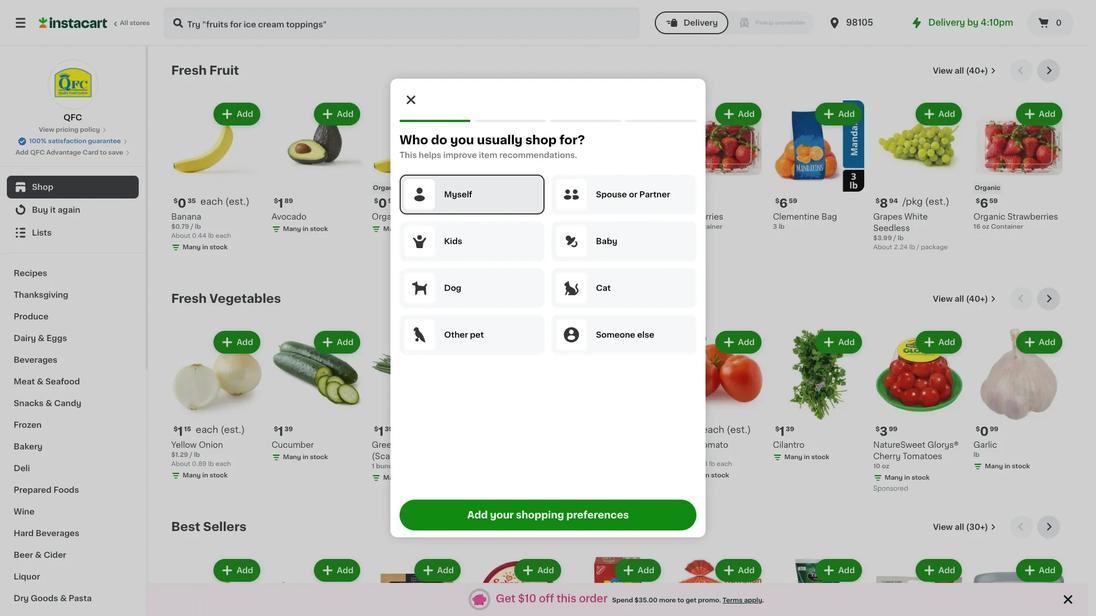 Task type: vqa. For each thing, say whether or not it's contained in the screenshot.
Clementine Bag's $ 6 59
yes



Task type: locate. For each thing, give the bounding box(es) containing it.
lists link
[[7, 222, 139, 244]]

view all (30+) button
[[929, 516, 1001, 539]]

view down package
[[934, 295, 953, 303]]

1 horizontal spatial 16
[[974, 224, 981, 230]]

garlic
[[974, 441, 998, 449]]

shop
[[526, 134, 557, 146]]

0 vertical spatial item carousel region
[[171, 59, 1065, 279]]

0 horizontal spatial delivery
[[684, 19, 718, 27]]

0 vertical spatial qfc
[[64, 114, 82, 122]]

0 inside $0.35 each (estimated) element
[[178, 197, 186, 209]]

1 horizontal spatial delivery
[[929, 18, 966, 27]]

lb right 0.28
[[710, 461, 716, 468]]

1 left 75
[[579, 197, 585, 209]]

each (est.) inside the $1.15 each (estimated) element
[[196, 425, 245, 435]]

banana
[[171, 213, 201, 221], [406, 213, 436, 221]]

1 vertical spatial all
[[955, 295, 965, 303]]

39 up cilantro
[[786, 427, 795, 433]]

add
[[237, 110, 253, 118], [337, 110, 354, 118], [739, 110, 755, 118], [839, 110, 856, 118], [939, 110, 956, 118], [1040, 110, 1056, 118], [16, 150, 29, 156], [237, 339, 253, 347], [337, 339, 354, 347], [437, 339, 454, 347], [538, 339, 554, 347], [638, 339, 655, 347], [739, 339, 755, 347], [839, 339, 856, 347], [939, 339, 956, 347], [1040, 339, 1056, 347], [468, 511, 488, 520], [237, 567, 253, 575], [337, 567, 354, 575], [437, 567, 454, 575], [538, 567, 554, 575], [638, 567, 655, 575], [739, 567, 755, 575], [839, 567, 856, 575], [939, 567, 956, 575], [1040, 567, 1056, 575]]

many down 0.28
[[685, 473, 703, 479]]

75
[[586, 198, 594, 204]]

(est.) up the banana $0.79 / lb about 0.44 lb each
[[225, 197, 250, 206]]

oz
[[682, 224, 689, 230], [983, 224, 990, 230], [882, 464, 890, 470]]

best sellers
[[171, 522, 247, 534]]

to down guarantee
[[100, 150, 107, 156]]

2 horizontal spatial oz
[[983, 224, 990, 230]]

kids
[[444, 238, 463, 246]]

(est.) up apple
[[623, 197, 647, 206]]

1 horizontal spatial 59
[[990, 198, 999, 204]]

qfc down 100%
[[30, 150, 45, 156]]

1 up cilantro
[[780, 426, 785, 438]]

0 vertical spatial (40+)
[[967, 67, 989, 75]]

0 horizontal spatial 59
[[789, 198, 798, 204]]

1 banana from the left
[[171, 213, 201, 221]]

6 up organic strawberries 16 oz container
[[981, 197, 989, 209]]

1 view all (40+) button from the top
[[929, 59, 1001, 82]]

1 vertical spatial fresh
[[171, 293, 207, 305]]

$0.35 each (estimated) element
[[171, 196, 263, 211]]

product group containing limes
[[472, 101, 564, 236]]

0 horizontal spatial to
[[100, 150, 107, 156]]

recipes
[[14, 270, 47, 278]]

39 up cucumber
[[285, 427, 293, 433]]

$3.99
[[874, 235, 893, 241]]

wine
[[14, 508, 34, 516]]

shopping
[[516, 511, 564, 520]]

all for 0
[[955, 295, 965, 303]]

2 container from the left
[[992, 224, 1024, 230]]

1 strawberries from the left
[[673, 213, 724, 221]]

1 horizontal spatial $ 6 59
[[976, 197, 999, 209]]

strawberries
[[673, 213, 724, 221], [1008, 213, 1059, 221]]

0 horizontal spatial 3
[[773, 224, 778, 230]]

(est.) up onion
[[221, 425, 245, 435]]

& right beer on the bottom of the page
[[35, 552, 42, 560]]

get $10 off this order spend $35.00 more to get promo. terms apply .
[[496, 595, 765, 605]]

close image
[[1062, 594, 1076, 607]]

1 horizontal spatial oz
[[882, 464, 890, 470]]

each right the '0.44'
[[216, 233, 231, 239]]

product group
[[171, 101, 263, 255], [272, 101, 363, 236], [372, 101, 463, 236], [472, 101, 564, 236], [573, 101, 664, 255], [673, 101, 764, 232], [773, 101, 865, 232], [874, 101, 965, 252], [974, 101, 1065, 232], [171, 329, 263, 483], [272, 329, 363, 465], [372, 329, 463, 485], [472, 329, 564, 496], [573, 329, 664, 483], [673, 329, 764, 483], [773, 329, 865, 465], [874, 329, 965, 496], [974, 329, 1065, 474], [171, 558, 263, 617], [272, 558, 363, 617], [372, 558, 463, 617], [472, 558, 564, 617], [573, 558, 664, 617], [673, 558, 764, 617], [773, 558, 865, 617], [874, 558, 965, 617], [974, 558, 1065, 617]]

view all (40+) button for 0
[[929, 288, 1001, 311]]

94
[[890, 198, 899, 204]]

2 $ 6 59 from the left
[[976, 197, 999, 209]]

snacks & candy
[[14, 400, 81, 408]]

wine link
[[7, 502, 139, 523]]

in inside about 0.28 lb each many in stock
[[704, 473, 710, 479]]

16
[[673, 224, 680, 230], [974, 224, 981, 230]]

meat
[[14, 378, 35, 386]]

1 vertical spatial beverages
[[36, 530, 79, 538]]

$ up cilantro
[[776, 427, 780, 433]]

/ down honeycrisp
[[593, 224, 596, 230]]

honeycrisp apple $2.99 / lb about 0.59 lb each
[[573, 213, 645, 239]]

2 view all (40+) button from the top
[[929, 288, 1001, 311]]

delivery
[[929, 18, 966, 27], [684, 19, 718, 27]]

2 $ 1 39 from the left
[[274, 426, 293, 438]]

$ 6 59 for clementine bag
[[776, 197, 798, 209]]

4:10pm
[[981, 18, 1014, 27]]

banana down $0.99 per pound element
[[406, 213, 436, 221]]

each down tomato
[[717, 461, 733, 468]]

view left (30+)
[[934, 524, 953, 532]]

delivery inside button
[[684, 19, 718, 27]]

usually
[[477, 134, 523, 146]]

about 0.28 lb each many in stock
[[673, 461, 733, 479]]

& left eggs
[[38, 335, 45, 343]]

many down 0.89
[[183, 473, 201, 479]]

1 container from the left
[[691, 224, 723, 230]]

None search field
[[163, 7, 641, 39]]

1 $ 6 59 from the left
[[776, 197, 798, 209]]

add qfc advantage card to save link
[[16, 149, 130, 158]]

more
[[660, 598, 676, 605]]

0 horizontal spatial qfc
[[30, 150, 45, 156]]

organic
[[373, 185, 399, 191], [975, 185, 1001, 191], [372, 213, 404, 221], [974, 213, 1006, 221]]

0 vertical spatial fresh
[[171, 65, 207, 77]]

1 39 from the left
[[786, 427, 795, 433]]

item carousel region
[[171, 59, 1065, 279], [171, 288, 1065, 507], [171, 516, 1065, 617]]

each inside the $ 1 75 each (est.)
[[598, 197, 621, 206]]

many inside about 0.28 lb each many in stock
[[685, 473, 703, 479]]

0.59
[[594, 233, 608, 239]]

$ 1 39 up cucumber
[[274, 426, 293, 438]]

each inside the banana $0.79 / lb about 0.44 lb each
[[216, 233, 231, 239]]

yellow onion $1.29 / lb about 0.89 lb each
[[171, 441, 231, 468]]

many
[[484, 226, 502, 232], [283, 226, 301, 232], [384, 226, 402, 232], [183, 244, 201, 251], [584, 244, 602, 251], [785, 455, 803, 461], [283, 455, 301, 461], [986, 464, 1004, 470], [183, 473, 201, 479], [685, 473, 703, 479], [384, 475, 402, 481], [885, 475, 903, 481]]

beverages down "dairy & eggs"
[[14, 356, 57, 364]]

0 vertical spatial to
[[100, 150, 107, 156]]

all
[[120, 20, 128, 26]]

each
[[201, 197, 223, 206], [598, 197, 621, 206], [216, 233, 231, 239], [617, 233, 632, 239], [196, 425, 218, 435], [702, 425, 725, 435], [216, 461, 231, 468], [717, 461, 733, 468]]

$1.15 each (estimated) element
[[171, 425, 263, 440]]

beer & cider link
[[7, 545, 139, 567]]

fresh left the vegetables
[[171, 293, 207, 305]]

product group containing 8
[[874, 101, 965, 252]]

3 up naturesweet in the right of the page
[[880, 426, 888, 438]]

2 39 from the left
[[285, 427, 293, 433]]

banana up "$0.79"
[[171, 213, 201, 221]]

deli
[[14, 465, 30, 473]]

spend
[[613, 598, 633, 605]]

view inside popup button
[[934, 524, 953, 532]]

promo.
[[699, 598, 722, 605]]

seedless
[[874, 224, 911, 232]]

2 horizontal spatial 39
[[786, 427, 795, 433]]

39
[[786, 427, 795, 433], [285, 427, 293, 433], [385, 427, 394, 433]]

all for 6
[[955, 67, 965, 75]]

99 inside $ 3 99
[[889, 427, 898, 433]]

2 vertical spatial all
[[955, 524, 965, 532]]

snacks & candy link
[[7, 393, 139, 415]]

0 horizontal spatial $ 0 99
[[374, 197, 397, 209]]

main content containing fresh fruit
[[149, 46, 1088, 617]]

39 for cilantro
[[786, 427, 795, 433]]

1 inside green onions (scallions) 1 bunch
[[372, 464, 375, 470]]

& left pasta
[[60, 595, 67, 603]]

lb down garlic
[[974, 452, 980, 459]]

other
[[444, 331, 468, 339]]

(est.) inside $0.35 each (estimated) element
[[225, 197, 250, 206]]

terms apply button
[[723, 597, 763, 606]]

.
[[763, 598, 765, 605]]

0.28
[[694, 461, 708, 468]]

many in stock down cucumber
[[283, 455, 328, 461]]

lb down clementine
[[779, 224, 785, 230]]

organic banana
[[372, 213, 436, 221]]

3 39 from the left
[[385, 427, 394, 433]]

container
[[691, 224, 723, 230], [992, 224, 1024, 230]]

glorys®
[[928, 441, 959, 449]]

item carousel region containing best sellers
[[171, 516, 1065, 617]]

$ inside $ 8 94
[[876, 198, 880, 204]]

0 vertical spatial beverages
[[14, 356, 57, 364]]

99 left /lb in the top left of the page
[[388, 198, 397, 204]]

product group containing each (est.)
[[673, 329, 764, 483]]

tomato
[[699, 441, 729, 449]]

0 vertical spatial 3
[[773, 224, 778, 230]]

0 horizontal spatial banana
[[171, 213, 201, 221]]

qfc logo image
[[48, 59, 98, 110]]

thanksgiving link
[[7, 284, 139, 306]]

1 left 15
[[178, 426, 183, 438]]

many in stock down bunch
[[384, 475, 429, 481]]

0 horizontal spatial 39
[[285, 427, 293, 433]]

2 all from the top
[[955, 295, 965, 303]]

1 horizontal spatial 6
[[981, 197, 989, 209]]

each (est.) up onion
[[196, 425, 245, 435]]

delivery for delivery
[[684, 19, 718, 27]]

$ 1 39 up cilantro
[[776, 426, 795, 438]]

stock
[[511, 226, 529, 232], [310, 226, 328, 232], [411, 226, 429, 232], [210, 244, 228, 251], [611, 244, 629, 251], [812, 455, 830, 461], [310, 455, 328, 461], [1013, 464, 1031, 470], [210, 473, 228, 479], [712, 473, 730, 479], [411, 475, 429, 481], [912, 475, 930, 481]]

1 up cucumber
[[278, 426, 283, 438]]

(est.) for 0
[[225, 197, 250, 206]]

/ inside the banana $0.79 / lb about 0.44 lb each
[[191, 224, 193, 230]]

$ left 35
[[174, 198, 178, 204]]

item
[[479, 151, 498, 159]]

39 up green
[[385, 427, 394, 433]]

beverages inside hard beverages link
[[36, 530, 79, 538]]

1 vertical spatial item carousel region
[[171, 288, 1065, 507]]

2 16 from the left
[[974, 224, 981, 230]]

/ up the '0.44'
[[191, 224, 193, 230]]

1 horizontal spatial qfc
[[64, 114, 82, 122]]

main content
[[149, 46, 1088, 617]]

delivery by 4:10pm
[[929, 18, 1014, 27]]

2 item carousel region from the top
[[171, 288, 1065, 507]]

/ left package
[[917, 244, 920, 251]]

each right 75
[[598, 197, 621, 206]]

each down onion
[[216, 461, 231, 468]]

get
[[686, 598, 697, 605]]

39 for cucumber
[[285, 427, 293, 433]]

$ 6 59 for organic strawberries
[[976, 197, 999, 209]]

each down apple
[[617, 233, 632, 239]]

& for beer
[[35, 552, 42, 560]]

clementine bag 3 lb
[[773, 213, 838, 230]]

$ left 75
[[575, 198, 579, 204]]

many in stock down garlic lb
[[986, 464, 1031, 470]]

about down $1.29
[[171, 461, 191, 468]]

2 (40+) from the top
[[967, 295, 989, 303]]

& left 'candy'
[[46, 400, 52, 408]]

each (est.) inside $0.35 each (estimated) element
[[201, 197, 250, 206]]

1 left bunch
[[372, 464, 375, 470]]

1 horizontal spatial strawberries
[[1008, 213, 1059, 221]]

0 horizontal spatial strawberries
[[673, 213, 724, 221]]

0 horizontal spatial $ 6 59
[[776, 197, 798, 209]]

1 horizontal spatial $ 1 39
[[374, 426, 394, 438]]

$
[[174, 198, 178, 204], [776, 198, 780, 204], [274, 198, 278, 204], [374, 198, 379, 204], [575, 198, 579, 204], [675, 198, 680, 204], [876, 198, 880, 204], [976, 198, 981, 204], [174, 427, 178, 433], [776, 427, 780, 433], [274, 427, 278, 433], [374, 427, 379, 433], [876, 427, 880, 433], [976, 427, 981, 433]]

meat & seafood link
[[7, 371, 139, 393]]

89
[[285, 198, 293, 204]]

2 6 from the left
[[981, 197, 989, 209]]

$ 0 99 up garlic
[[976, 426, 999, 438]]

each right 35
[[201, 197, 223, 206]]

onions
[[399, 441, 428, 449]]

view for fresh fruit
[[934, 67, 953, 75]]

1 horizontal spatial container
[[992, 224, 1024, 230]]

3 down clementine
[[773, 224, 778, 230]]

bakery link
[[7, 436, 139, 458]]

order
[[579, 595, 608, 605]]

each up tomato
[[702, 425, 725, 435]]

stock inside about 0.28 lb each many in stock
[[712, 473, 730, 479]]

(est.) inside the $ 1 75 each (est.)
[[623, 197, 647, 206]]

about
[[171, 233, 191, 239], [573, 233, 592, 239], [874, 244, 893, 251], [171, 461, 191, 468], [673, 461, 692, 468]]

$ 1 39 up green
[[374, 426, 394, 438]]

3 $ 1 39 from the left
[[374, 426, 394, 438]]

dry goods & pasta
[[14, 595, 92, 603]]

0 horizontal spatial 16
[[673, 224, 680, 230]]

2 59 from the left
[[990, 198, 999, 204]]

1 horizontal spatial 39
[[385, 427, 394, 433]]

many down the avocado
[[283, 226, 301, 232]]

1 view all (40+) from the top
[[934, 67, 989, 75]]

baby
[[596, 238, 618, 246]]

/pkg (est.)
[[903, 197, 950, 206]]

vegetables
[[210, 293, 281, 305]]

0 horizontal spatial container
[[691, 224, 723, 230]]

many in stock up sponsored badge image
[[885, 475, 930, 481]]

&
[[38, 335, 45, 343], [37, 378, 43, 386], [46, 400, 52, 408], [35, 552, 42, 560], [60, 595, 67, 603]]

view down delivery by 4:10pm link
[[934, 67, 953, 75]]

59 up clementine
[[789, 198, 798, 204]]

2 fresh from the top
[[171, 293, 207, 305]]

/ right $1.29
[[190, 452, 193, 459]]

1 6 from the left
[[780, 197, 788, 209]]

myself
[[444, 191, 473, 199]]

1 item carousel region from the top
[[171, 59, 1065, 279]]

many down bunch
[[384, 475, 402, 481]]

many in stock down the avocado
[[283, 226, 328, 232]]

each (est.) up tomato
[[702, 425, 751, 435]]

(est.) right /pkg
[[926, 197, 950, 206]]

99 up garlic
[[990, 427, 999, 433]]

candy
[[54, 400, 81, 408]]

view all (40+) for 0
[[934, 295, 989, 303]]

& for dairy
[[38, 335, 45, 343]]

delivery button
[[655, 11, 729, 34]]

oz inside naturesweet glorys® cherry tomatoes 10 oz
[[882, 464, 890, 470]]

2 banana from the left
[[406, 213, 436, 221]]

produce
[[14, 313, 49, 321]]

2 view all (40+) from the top
[[934, 295, 989, 303]]

$ up cucumber
[[274, 427, 278, 433]]

qfc up view pricing policy link
[[64, 114, 82, 122]]

$ up green
[[374, 427, 379, 433]]

1 $ 1 39 from the left
[[776, 426, 795, 438]]

1 fresh from the top
[[171, 65, 207, 77]]

about inside the banana $0.79 / lb about 0.44 lb each
[[171, 233, 191, 239]]

thanksgiving
[[14, 291, 68, 299]]

10
[[874, 464, 881, 470]]

$ 1 39
[[776, 426, 795, 438], [274, 426, 293, 438], [374, 426, 394, 438]]

$ left 94
[[876, 198, 880, 204]]

0 horizontal spatial 6
[[780, 197, 788, 209]]

3 item carousel region from the top
[[171, 516, 1065, 617]]

1 vertical spatial to
[[678, 598, 685, 605]]

2 strawberries from the left
[[1008, 213, 1059, 221]]

1 (40+) from the top
[[967, 67, 989, 75]]

1 vertical spatial $ 0 99
[[976, 426, 999, 438]]

$ left 15
[[174, 427, 178, 433]]

(est.) inside $8.94 per package (estimated) element
[[926, 197, 950, 206]]

view for best sellers
[[934, 524, 953, 532]]

2 vertical spatial item carousel region
[[171, 516, 1065, 617]]

dairy & eggs link
[[7, 328, 139, 350]]

buy it again link
[[7, 199, 139, 222]]

view all (30+)
[[934, 524, 989, 532]]

again
[[58, 206, 80, 214]]

0 button
[[1028, 9, 1075, 37]]

99 inside $0.99 per pound element
[[388, 198, 397, 204]]

16 inside strawberries 16 oz container
[[673, 224, 680, 230]]

0 vertical spatial view all (40+) button
[[929, 59, 1001, 82]]

35
[[188, 198, 196, 204]]

$ left 89
[[274, 198, 278, 204]]

0 horizontal spatial oz
[[682, 224, 689, 230]]

to left get
[[678, 598, 685, 605]]

about inside about 0.28 lb each many in stock
[[673, 461, 692, 468]]

spouse
[[596, 191, 627, 199]]

many in stock down cilantro
[[785, 455, 830, 461]]

fresh
[[171, 65, 207, 77], [171, 293, 207, 305]]

0 vertical spatial view all (40+)
[[934, 67, 989, 75]]

1 16 from the left
[[673, 224, 680, 230]]

1 horizontal spatial 3
[[880, 426, 888, 438]]

1 vertical spatial (40+)
[[967, 295, 989, 303]]

2 horizontal spatial $ 1 39
[[776, 426, 795, 438]]

pricing
[[56, 127, 78, 133]]

preferences
[[567, 511, 629, 520]]

0 vertical spatial all
[[955, 67, 965, 75]]

lb inside about 0.28 lb each many in stock
[[710, 461, 716, 468]]

1 59 from the left
[[789, 198, 798, 204]]

beverages up cider
[[36, 530, 79, 538]]

1 vertical spatial view all (40+)
[[934, 295, 989, 303]]

0 vertical spatial $ 0 99
[[374, 197, 397, 209]]

0 horizontal spatial $ 1 39
[[274, 426, 293, 438]]

to inside get $10 off this order spend $35.00 more to get promo. terms apply .
[[678, 598, 685, 605]]

best
[[171, 522, 200, 534]]

(est.) inside the $1.15 each (estimated) element
[[221, 425, 245, 435]]

lb right the '0.44'
[[208, 233, 214, 239]]

59 up organic strawberries 16 oz container
[[990, 198, 999, 204]]

add button
[[215, 104, 259, 125], [315, 104, 360, 125], [717, 104, 761, 125], [817, 104, 861, 125], [917, 104, 962, 125], [1018, 104, 1062, 125], [215, 332, 259, 353], [315, 332, 360, 353], [416, 332, 460, 353], [516, 332, 560, 353], [616, 332, 661, 353], [717, 332, 761, 353], [817, 332, 861, 353], [917, 332, 962, 353], [1018, 332, 1062, 353], [215, 561, 259, 582], [315, 561, 360, 582], [416, 561, 460, 582], [516, 561, 560, 582], [616, 561, 661, 582], [717, 561, 761, 582], [817, 561, 861, 582], [917, 561, 962, 582], [1018, 561, 1062, 582]]

1 vertical spatial view all (40+) button
[[929, 288, 1001, 311]]

$ 6 59 up clementine
[[776, 197, 798, 209]]

1 horizontal spatial banana
[[406, 213, 436, 221]]

1 all from the top
[[955, 67, 965, 75]]

1 horizontal spatial to
[[678, 598, 685, 605]]



Task type: describe. For each thing, give the bounding box(es) containing it.
who
[[400, 134, 429, 146]]

item carousel region containing fresh vegetables
[[171, 288, 1065, 507]]

each inside yellow onion $1.29 / lb about 0.89 lb each
[[216, 461, 231, 468]]

many in stock down organic banana
[[384, 226, 429, 232]]

many down the limes
[[484, 226, 502, 232]]

lb up the '0.44'
[[195, 224, 201, 230]]

2.24
[[895, 244, 908, 251]]

$ inside $ 3 99
[[876, 427, 880, 433]]

container inside organic strawberries 16 oz container
[[992, 224, 1024, 230]]

each inside about 0.28 lb each many in stock
[[717, 461, 733, 468]]

view all (40+) for 6
[[934, 67, 989, 75]]

service type group
[[655, 11, 815, 34]]

add inside button
[[468, 511, 488, 520]]

$ 0 35
[[174, 197, 196, 209]]

many in stock down 0.89
[[183, 473, 228, 479]]

/pkg
[[903, 197, 923, 206]]

dog
[[444, 284, 462, 292]]

99 up strawberries 16 oz container at the right top of page
[[689, 198, 698, 204]]

0 inside 0 button
[[1057, 19, 1062, 27]]

about inside honeycrisp apple $2.99 / lb about 0.59 lb each
[[573, 233, 592, 239]]

lb up 0.89
[[194, 452, 200, 459]]

oz inside strawberries 16 oz container
[[682, 224, 689, 230]]

all stores link
[[39, 7, 151, 39]]

(est.) up tomato
[[727, 425, 751, 435]]

cilantro
[[773, 441, 805, 449]]

/lb
[[402, 197, 414, 206]]

1 left 89
[[278, 197, 283, 209]]

59 for clementine
[[789, 198, 798, 204]]

$ 1 39 for cilantro
[[776, 426, 795, 438]]

eggs
[[46, 335, 67, 343]]

$ 1 15
[[174, 426, 191, 438]]

each (est.) for 0
[[201, 197, 250, 206]]

strawberries inside organic strawberries 16 oz container
[[1008, 213, 1059, 221]]

hard
[[14, 530, 34, 538]]

helps
[[419, 151, 442, 159]]

$8.94 per package (estimated) element
[[874, 196, 965, 211]]

meat & seafood
[[14, 378, 80, 386]]

$ left /lb in the top left of the page
[[374, 198, 379, 204]]

$ inside $ 1 89
[[274, 198, 278, 204]]

59 for organic
[[990, 198, 999, 204]]

3 inside clementine bag 3 lb
[[773, 224, 778, 230]]

each inside honeycrisp apple $2.99 / lb about 0.59 lb each
[[617, 233, 632, 239]]

seafood
[[45, 378, 80, 386]]

instacart logo image
[[39, 16, 107, 30]]

beer & cider
[[14, 552, 66, 560]]

do
[[431, 134, 448, 146]]

$1.29
[[171, 452, 188, 459]]

view for fresh vegetables
[[934, 295, 953, 303]]

/ down the seedless
[[894, 235, 897, 241]]

recommendations.
[[500, 151, 578, 159]]

improve
[[444, 151, 477, 159]]

$ up organic strawberries 16 oz container
[[976, 198, 981, 204]]

deli link
[[7, 458, 139, 480]]

about inside grapes   white seedless $3.99 / lb about 2.24 lb / package
[[874, 244, 893, 251]]

hard beverages link
[[7, 523, 139, 545]]

$ 8 94
[[876, 197, 899, 209]]

(40+) for 6
[[967, 67, 989, 75]]

or
[[629, 191, 638, 199]]

0 inside $0.99 per pound element
[[379, 197, 387, 209]]

organic strawberries 16 oz container
[[974, 213, 1059, 230]]

beverages link
[[7, 350, 139, 371]]

(est.) for 8
[[926, 197, 950, 206]]

$1.75 each (estimated) element
[[573, 196, 664, 211]]

all stores
[[120, 20, 150, 26]]

dry
[[14, 595, 29, 603]]

dairy
[[14, 335, 36, 343]]

many in stock down 0.59
[[584, 244, 629, 251]]

3 all from the top
[[955, 524, 965, 532]]

about inside yellow onion $1.29 / lb about 0.89 lb each
[[171, 461, 191, 468]]

delivery for delivery by 4:10pm
[[929, 18, 966, 27]]

each up onion
[[196, 425, 218, 435]]

many in stock down the limes
[[484, 226, 529, 232]]

fresh for fresh vegetables
[[171, 293, 207, 305]]

100% satisfaction guarantee button
[[18, 135, 128, 146]]

view up 100%
[[39, 127, 54, 133]]

$ right partner
[[675, 198, 680, 204]]

get $10 off this order status
[[492, 594, 769, 606]]

oz inside organic strawberries 16 oz container
[[983, 224, 990, 230]]

$0.99 per pound element
[[372, 196, 463, 211]]

100%
[[29, 138, 47, 145]]

8
[[880, 197, 889, 209]]

100% satisfaction guarantee
[[29, 138, 121, 145]]

add qfc advantage card to save
[[16, 150, 123, 156]]

$ up garlic
[[976, 427, 981, 433]]

$ inside "$ 0 35"
[[174, 198, 178, 204]]

/ inside honeycrisp apple $2.99 / lb about 0.59 lb each
[[593, 224, 596, 230]]

1 horizontal spatial $ 0 99
[[976, 426, 999, 438]]

$35.00
[[635, 598, 658, 605]]

lb right 0.59
[[610, 233, 615, 239]]

product group containing 3
[[874, 329, 965, 496]]

else
[[638, 331, 655, 339]]

cat
[[596, 284, 611, 292]]

many down 0.59
[[584, 244, 602, 251]]

grapes
[[874, 213, 903, 221]]

fruit
[[210, 65, 239, 77]]

many down organic banana
[[384, 226, 402, 232]]

many in stock down the '0.44'
[[183, 244, 228, 251]]

item carousel region containing fresh fruit
[[171, 59, 1065, 279]]

dairy & eggs
[[14, 335, 67, 343]]

0.44
[[192, 233, 207, 239]]

each (est.) for 1
[[196, 425, 245, 435]]

add your shopping preferences element
[[391, 79, 706, 538]]

(est.) for 1
[[221, 425, 245, 435]]

partner
[[640, 191, 671, 199]]

view all (40+) button for 6
[[929, 59, 1001, 82]]

stores
[[130, 20, 150, 26]]

bag
[[822, 213, 838, 221]]

to inside add qfc advantage card to save link
[[100, 150, 107, 156]]

tomatoes
[[903, 453, 943, 461]]

$2.99
[[573, 224, 591, 230]]

qfc inside "link"
[[64, 114, 82, 122]]

/ inside yellow onion $1.29 / lb about 0.89 lb each
[[190, 452, 193, 459]]

roma
[[673, 441, 697, 449]]

$ inside $ 1 15
[[174, 427, 178, 433]]

$ 0 99 inside $0.99 per pound element
[[374, 197, 397, 209]]

qfc link
[[48, 59, 98, 123]]

lb up 2.24
[[898, 235, 904, 241]]

many up sponsored badge image
[[885, 475, 903, 481]]

lb inside garlic lb
[[974, 452, 980, 459]]

beverages inside beverages link
[[14, 356, 57, 364]]

lb up 0.59
[[597, 224, 603, 230]]

$ 3 99
[[876, 426, 898, 438]]

white
[[905, 213, 928, 221]]

fresh for fresh fruit
[[171, 65, 207, 77]]

container inside strawberries 16 oz container
[[691, 224, 723, 230]]

1 up green
[[379, 426, 384, 438]]

someone else
[[596, 331, 655, 339]]

many down cilantro
[[785, 455, 803, 461]]

many down the '0.44'
[[183, 244, 201, 251]]

many down cucumber
[[283, 455, 301, 461]]

this
[[557, 595, 577, 605]]

banana inside the banana $0.79 / lb about 0.44 lb each
[[171, 213, 201, 221]]

view pricing policy
[[39, 127, 100, 133]]

buy
[[32, 206, 48, 214]]

dry goods & pasta link
[[7, 588, 139, 610]]

(40+) for 0
[[967, 295, 989, 303]]

6 for organic strawberries
[[981, 197, 989, 209]]

6 for clementine bag
[[780, 197, 788, 209]]

naturesweet glorys® cherry tomatoes 10 oz
[[874, 441, 959, 470]]

someone
[[596, 331, 636, 339]]

package
[[922, 244, 949, 251]]

many down garlic lb
[[986, 464, 1004, 470]]

prepared foods
[[14, 487, 79, 495]]

1 vertical spatial 3
[[880, 426, 888, 438]]

$0.79
[[171, 224, 189, 230]]

bunch
[[376, 464, 397, 470]]

add your shopping preferences button
[[400, 500, 697, 531]]

$ 1 89
[[274, 197, 293, 209]]

lb right 2.24
[[910, 244, 916, 251]]

organic inside organic strawberries 16 oz container
[[974, 213, 1006, 221]]

lb inside clementine bag 3 lb
[[779, 224, 785, 230]]

& for meat
[[37, 378, 43, 386]]

guarantee
[[88, 138, 121, 145]]

$ 1 39 for cucumber
[[274, 426, 293, 438]]

limes
[[472, 213, 497, 221]]

prepared
[[14, 487, 52, 495]]

delivery by 4:10pm link
[[911, 16, 1014, 30]]

$ 1 75 each (est.)
[[575, 197, 647, 209]]

sponsored badge image
[[874, 486, 908, 493]]

& for snacks
[[46, 400, 52, 408]]

yellow
[[171, 441, 197, 449]]

produce link
[[7, 306, 139, 328]]

$ inside the $ 1 75 each (est.)
[[575, 198, 579, 204]]

onion
[[199, 441, 223, 449]]

$ up clementine
[[776, 198, 780, 204]]

15
[[184, 427, 191, 433]]

strawberries 16 oz container
[[673, 213, 724, 230]]

16 inside organic strawberries 16 oz container
[[974, 224, 981, 230]]

1 inside the $ 1 75 each (est.)
[[579, 197, 585, 209]]

advantage
[[46, 150, 81, 156]]

1 vertical spatial qfc
[[30, 150, 45, 156]]

this
[[400, 151, 417, 159]]

lb right 0.89
[[208, 461, 214, 468]]



